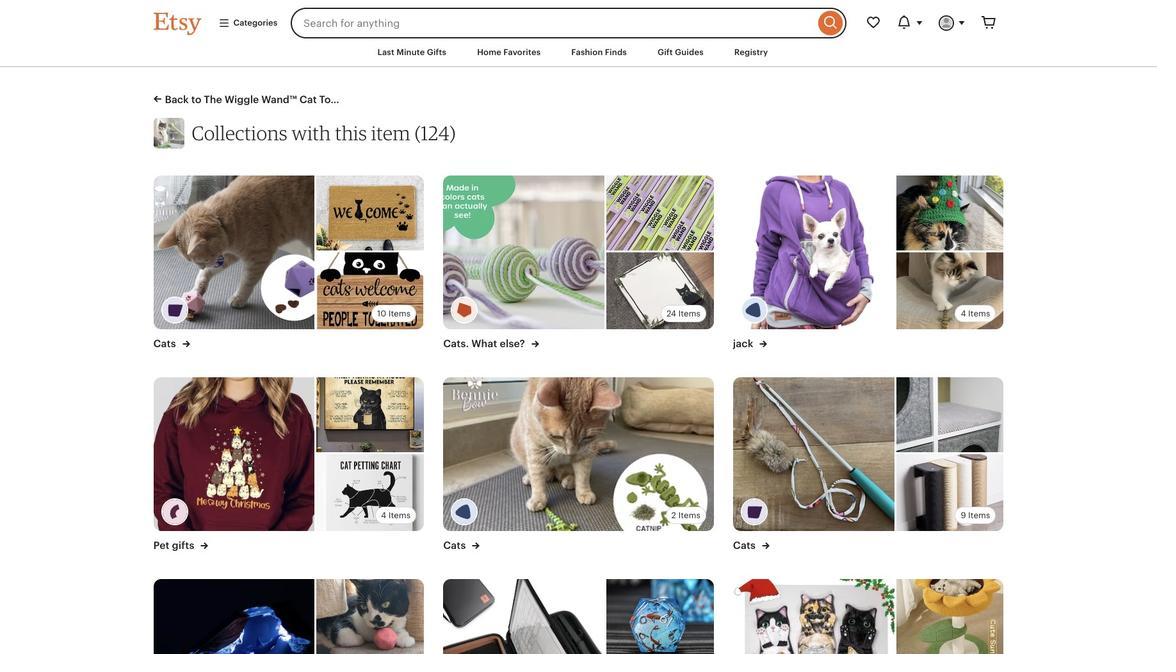 Task type: locate. For each thing, give the bounding box(es) containing it.
finds
[[605, 47, 627, 57]]

categories banner
[[130, 0, 1027, 38]]

sample sale! the wiggle wand™ cat toy, discounted as is pet toy image
[[444, 176, 605, 329]]

0 vertical spatial 4
[[961, 309, 967, 319]]

roodie pet pouch hoodie - cat / dog / small pet holder cuddle sweatshirt - large kangaroo carrier pocket - womens fit image
[[734, 176, 895, 329]]

menu bar
[[130, 38, 1027, 67]]

1 horizontal spatial 4 items
[[961, 309, 991, 319]]

what
[[472, 338, 498, 350]]

cats for 9 items
[[734, 540, 759, 552]]

d20 catnip toy image
[[317, 579, 424, 654]]

0 horizontal spatial cats link
[[153, 337, 190, 351]]

cats
[[153, 338, 179, 350], [444, 540, 469, 552], [734, 540, 759, 552]]

categories
[[234, 18, 278, 27]]

fashion finds link
[[562, 41, 637, 64]]

cat scratcher, replacement cat post, cat scratching post, short cat tree, sisal cat scratcher, modern wall cat scratcher, cat post for wall image
[[897, 454, 1004, 531]]

1 horizontal spatial cats
[[444, 540, 469, 552]]

registry link
[[725, 41, 778, 64]]

2 horizontal spatial cats
[[734, 540, 759, 552]]

0 horizontal spatial 4
[[381, 511, 387, 520]]

0 horizontal spatial cats
[[153, 338, 179, 350]]

1 vertical spatial 4
[[381, 511, 387, 520]]

ikea kallax insert cat cushion bed, cat mat, modern cat furniture, pet gifts cat, rectangle cat cushion, cat lounger, cat pillow, gift image
[[897, 378, 1004, 454]]

cats link for 2 items
[[444, 539, 480, 552]]

items for christmas cat tree sweatshirt, christmas cats sweatshirt, cute catmas christmas hoodie, meowy funny christmas shirt, christmas gift shirt image
[[389, 511, 411, 520]]

items for roodie pet pouch hoodie - cat / dog / small pet holder cuddle sweatshirt - large kangaroo carrier pocket - womens fit image
[[969, 309, 991, 319]]

cat sticky notes | kitty sticky notes | kawaii animal reminder notes | memo pad stickers | planner page marker stickers | cat lover gift image
[[607, 253, 714, 329]]

1 horizontal spatial 4
[[961, 309, 967, 319]]

0 horizontal spatial 4 items
[[381, 511, 411, 520]]

gifts
[[172, 540, 194, 552]]

(124)
[[415, 121, 456, 145]]

24 items
[[667, 309, 701, 319]]

when visiting my house please remember cat poster, funny black cat poster, cat owner gift, cat lover poster image
[[317, 378, 424, 454]]

none search field inside categories 'banner'
[[291, 8, 847, 38]]

pet gifts
[[153, 540, 197, 552]]

None search field
[[291, 8, 847, 38]]

fashion
[[572, 47, 603, 57]]

cat-fishing toy - interactive cat toy - pick the lure you want - retractable fishing pole toy image
[[734, 378, 895, 531]]

1 vertical spatial 4 items
[[381, 511, 411, 520]]

last
[[378, 47, 395, 57]]

gift guides link
[[648, 41, 714, 64]]

cats link
[[153, 337, 190, 351], [444, 539, 480, 552], [734, 539, 770, 552]]

minute
[[397, 47, 425, 57]]

1 horizontal spatial cats link
[[444, 539, 480, 552]]

0 vertical spatial 4 items
[[961, 309, 991, 319]]

4
[[961, 309, 967, 319], [381, 511, 387, 520]]

2 items
[[672, 511, 701, 520]]

24
[[667, 309, 677, 319]]

10
[[377, 309, 387, 319]]

4 for pet gifts
[[381, 511, 387, 520]]

kitty lizard articulated cat toy image
[[897, 253, 1004, 329]]

4 for jack
[[961, 309, 967, 319]]

4 items for jack
[[961, 309, 991, 319]]

christmas gift, christmas gift for her, cute catlover gift, funny hanging cat paws hand towel for kitchen, bathroom, home decor,animal lover image
[[734, 579, 895, 654]]

2 horizontal spatial cats link
[[734, 539, 770, 552]]

cat petting chart - print on canvas, funny cat print, cat wall art , cat lady housewarming gift, gifts for pet parents, pet wall decor image
[[317, 454, 424, 531]]

collections
[[192, 121, 288, 145]]

items
[[389, 309, 411, 319], [679, 309, 701, 319], [969, 309, 991, 319], [389, 511, 411, 520], [679, 511, 701, 520], [969, 511, 991, 520]]

cat welcome door mat, cat lover door mat, doormat,  i hope you like cats, funny doormat - 33 image
[[317, 176, 424, 253]]

4 items
[[961, 309, 991, 319], [381, 511, 411, 520]]

9 items
[[961, 511, 991, 520]]

pet
[[153, 540, 170, 552]]

home
[[478, 47, 502, 57]]

last minute gifts
[[378, 47, 447, 57]]

gifts
[[427, 47, 447, 57]]



Task type: describe. For each thing, give the bounding box(es) containing it.
crochet christmas tree cat hat cat costumes cat supplies cat clothing pet costumes pet accessories pet supplies pet clothing image
[[897, 176, 1004, 253]]

items for d20 cat treat dice. cat dry food dispensing toy, upgraded - adjustable hole size from beginner to expert level image
[[389, 309, 411, 319]]

cats.
[[444, 338, 469, 350]]

2
[[672, 511, 677, 520]]

home favorites link
[[468, 41, 551, 64]]

this
[[335, 121, 367, 145]]

menu bar containing last minute gifts
[[130, 38, 1027, 67]]

else?
[[500, 338, 525, 350]]

10 items
[[377, 309, 411, 319]]

cats for 2 items
[[444, 540, 469, 552]]

collections with this item (124)
[[192, 121, 456, 145]]

jack
[[734, 338, 756, 350]]

favorites
[[504, 47, 541, 57]]

9
[[961, 511, 967, 520]]

cats. what else?
[[444, 338, 528, 350]]

rpg organizer binder case | d&d storage for dice and miniatures | gift for dungeon masters | dungeons and dragons, pathfinder and ttrpg image
[[444, 579, 605, 654]]

Search for anything text field
[[291, 8, 815, 38]]

jack link
[[734, 337, 768, 351]]

last minute gifts link
[[368, 41, 456, 64]]

the wiggle wand™ cat toy – 2024 new & improved version! image
[[607, 176, 714, 253]]

registry
[[735, 47, 769, 57]]

categories button
[[209, 11, 287, 35]]

christmas cat tree sweatshirt, christmas cats sweatshirt, cute catmas christmas hoodie, meowy funny christmas shirt, christmas gift shirt image
[[153, 378, 315, 531]]

items for cat-fishing toy - interactive cat toy - pick the lure you want - retractable fishing pole toy 'image'
[[969, 511, 991, 520]]

gift
[[658, 47, 673, 57]]

home favorites
[[478, 47, 541, 57]]

items for sample sale! the wiggle wand™ cat toy, discounted as is pet toy image
[[679, 309, 701, 319]]

with
[[292, 121, 331, 145]]

item
[[372, 121, 411, 145]]

liquid core dnd dice, handmade liquid core resin dice, resin sharp edge dice, polyhedral dice, dnd dice set, magice the gathering image
[[607, 579, 714, 654]]

gift guides
[[658, 47, 704, 57]]

wooden welcome sign cats welcome people tolerated-home decor door hanger-black cat decor-wooden hanging sign-front door decor-cat lover gift image
[[317, 253, 424, 329]]

the wiggle wand™ cat toy, unique patent pending toy made in colors cats can actually see image
[[153, 118, 184, 149]]

fashion finds
[[572, 47, 627, 57]]

cats. what else? link
[[444, 337, 540, 351]]

d20 cat treat dice. cat dry food dispensing toy, upgraded - adjustable hole size from beginner to expert level image
[[153, 176, 315, 329]]

lizard cat toy refillable ( catnip, valerian root or silver vine refillable, comes with catnip ) articulated and interactive toy image
[[444, 378, 714, 531]]

cats link for 10 items
[[153, 337, 190, 351]]

cats for 10 items
[[153, 338, 179, 350]]

sunflower cat tree|wooden floral cat tower| sisal rope for column scratcher| modern cat furniture|cat gift|luxury cat condo image
[[897, 579, 1004, 654]]

guides
[[675, 47, 704, 57]]

cats link for 9 items
[[734, 539, 770, 552]]

pet gifts link
[[153, 539, 209, 552]]

orca shark and turtle resin night lights, manta ray and jellyfish resin lamp - unique christmas gift for him, handcrafted gift for her image
[[153, 579, 315, 654]]

4 items for pet gifts
[[381, 511, 411, 520]]



Task type: vqa. For each thing, say whether or not it's contained in the screenshot.
the topmost And
no



